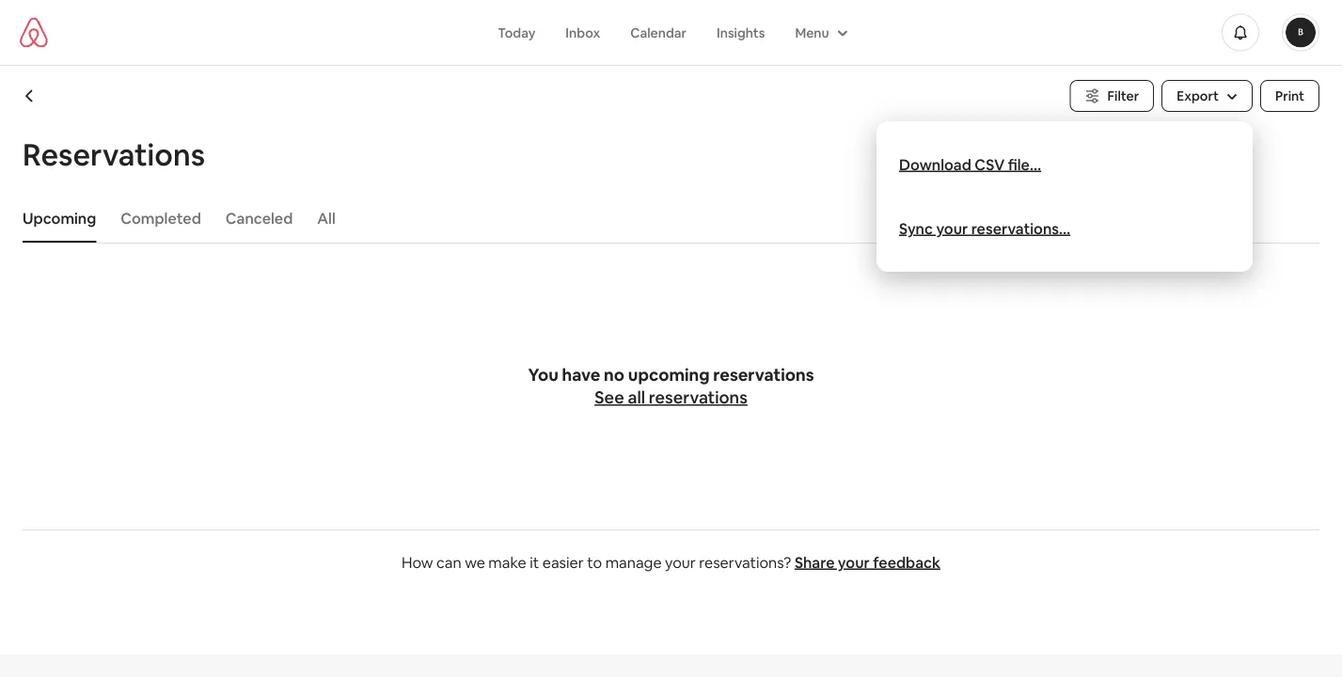Task type: locate. For each thing, give the bounding box(es) containing it.
you have no upcoming reservations see all reservations
[[528, 364, 814, 409]]

export
[[1177, 87, 1219, 104]]

sync your reservations… button
[[899, 219, 1071, 238]]

calendar link
[[615, 15, 702, 50]]

inbox link
[[551, 15, 615, 50]]

1 vertical spatial reservations
[[649, 387, 748, 409]]

upcoming
[[628, 364, 710, 386]]

reservations
[[713, 364, 814, 386], [649, 387, 748, 409]]

your right manage
[[665, 553, 696, 572]]

0 horizontal spatial your
[[665, 553, 696, 572]]

reservations
[[23, 135, 205, 174]]

completed
[[121, 208, 201, 228]]

it
[[530, 553, 539, 572]]

reservations?
[[699, 553, 791, 572]]

upcoming
[[23, 208, 96, 228]]

group
[[780, 15, 859, 50]]

your right sync
[[936, 219, 968, 238]]

today
[[498, 24, 536, 41]]

your
[[936, 219, 968, 238], [665, 553, 696, 572], [838, 553, 870, 572]]

canceled button
[[216, 199, 302, 237]]

feedback
[[873, 553, 941, 572]]

tab list
[[13, 194, 1320, 243]]

how
[[402, 553, 433, 572]]

share
[[795, 553, 835, 572]]

csv
[[975, 155, 1005, 174]]

1 horizontal spatial your
[[838, 553, 870, 572]]

canceled
[[226, 208, 293, 228]]

to
[[587, 553, 602, 572]]

all
[[317, 208, 336, 228]]

completed button
[[111, 199, 210, 237]]

all
[[628, 387, 645, 409]]

all button
[[308, 199, 345, 237]]

filter button
[[1070, 80, 1154, 112]]

make
[[489, 553, 527, 572]]

your right share
[[838, 553, 870, 572]]

go back image
[[23, 88, 38, 103]]

can
[[437, 553, 462, 572]]

see
[[595, 387, 624, 409]]

insights
[[717, 24, 765, 41]]

we
[[465, 553, 485, 572]]



Task type: vqa. For each thing, say whether or not it's contained in the screenshot.
14
no



Task type: describe. For each thing, give the bounding box(es) containing it.
see all reservations button
[[595, 387, 748, 409]]

sync your reservations…
[[899, 219, 1071, 238]]

print
[[1275, 87, 1305, 104]]

reservations…
[[971, 219, 1071, 238]]

download csv file…
[[899, 155, 1041, 174]]

2 horizontal spatial your
[[936, 219, 968, 238]]

insights link
[[702, 15, 780, 50]]

download
[[899, 155, 972, 174]]

sync
[[899, 219, 933, 238]]

export button
[[1162, 80, 1253, 112]]

have
[[562, 364, 600, 386]]

today link
[[483, 15, 551, 50]]

tab list containing upcoming
[[13, 194, 1320, 243]]

no
[[604, 364, 625, 386]]

inbox
[[566, 24, 600, 41]]

you
[[528, 364, 559, 386]]

manage
[[605, 553, 662, 572]]

filter
[[1108, 87, 1139, 104]]

easier
[[543, 553, 584, 572]]

print button
[[1260, 80, 1320, 112]]

0 vertical spatial reservations
[[713, 364, 814, 386]]

share your feedback button
[[795, 553, 941, 572]]

download csv file… button
[[899, 155, 1041, 174]]

upcoming button
[[13, 199, 106, 237]]

calendar
[[630, 24, 687, 41]]

how can we make it easier to manage your reservations? share your feedback
[[402, 553, 941, 572]]

file…
[[1008, 155, 1041, 174]]



